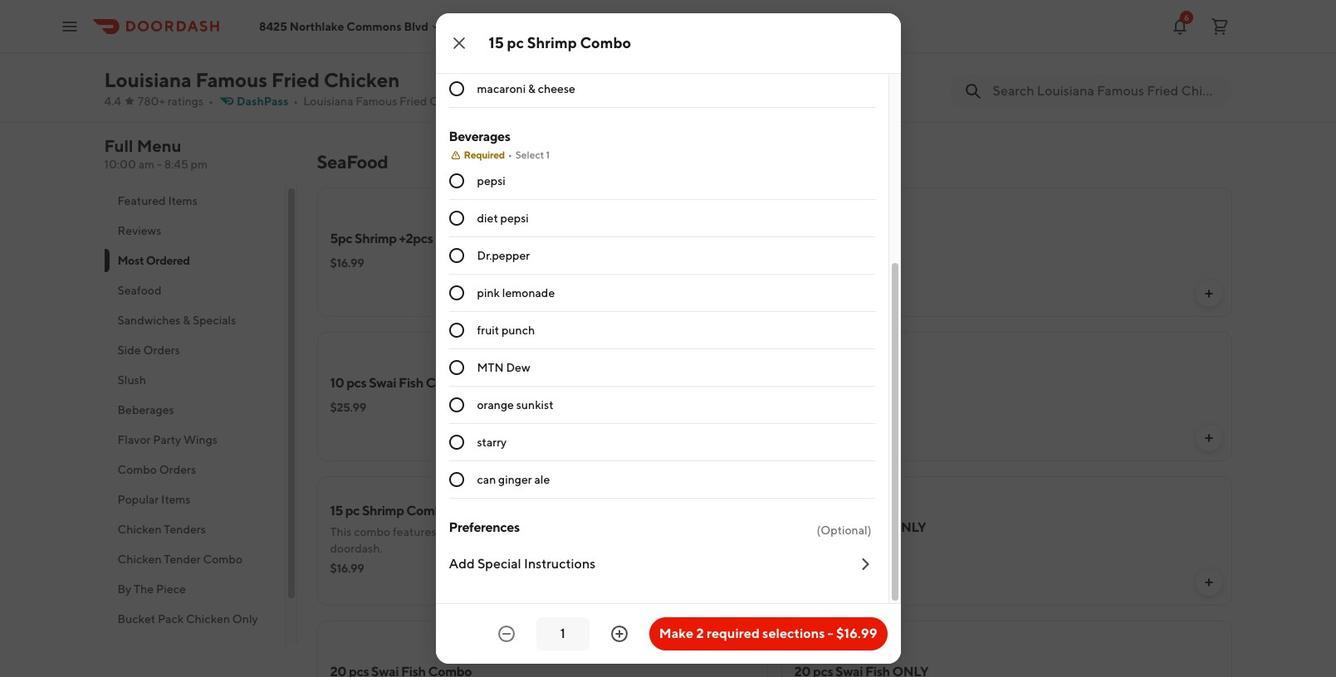 Task type: vqa. For each thing, say whether or not it's contained in the screenshot.
Remi43 Flower & Coffee delivery
no



Task type: locate. For each thing, give the bounding box(es) containing it.
1 vertical spatial gumbo
[[839, 375, 883, 391]]

1 horizontal spatial famous
[[356, 95, 397, 108]]

0 horizontal spatial louisiana
[[104, 68, 192, 91]]

1 vertical spatial louisiana
[[303, 95, 353, 108]]

10 for 10 chicken nuggets only
[[794, 28, 808, 44]]

0 vertical spatial fried
[[271, 68, 320, 91]]

orders
[[143, 344, 180, 357], [159, 463, 196, 477]]

8425 northlake commons blvd
[[259, 20, 429, 33]]

fruit punch
[[477, 324, 535, 337]]

most
[[117, 254, 144, 267]]

0 horizontal spatial swai
[[369, 375, 396, 391]]

bucket pack chicken only
[[117, 613, 258, 626]]

by
[[117, 583, 131, 596]]

louisiana down $5.99
[[303, 95, 353, 108]]

+2pcs
[[399, 231, 433, 247]]

orders down flavor party wings
[[159, 463, 196, 477]]

$16.99 down 5pc at left
[[330, 257, 364, 270]]

seafood button
[[104, 276, 284, 306]]

items inside button
[[168, 194, 197, 208]]

0 vertical spatial famous
[[196, 68, 267, 91]]

sandwiches
[[117, 314, 181, 327]]

starry radio
[[449, 435, 464, 450]]

famous for louisiana famous fried chicken • 8.2 mi
[[356, 95, 397, 108]]

(optional)
[[817, 524, 871, 537]]

louisiana up 780+
[[104, 68, 192, 91]]

chicken down $5.99
[[324, 68, 400, 91]]

1 vertical spatial add item to cart image
[[1202, 287, 1215, 301]]

fish for 10 pcs swai fish combo
[[399, 375, 423, 391]]

2 vertical spatial swai
[[833, 520, 860, 536]]

1 add item to cart image from the top
[[1202, 85, 1215, 98]]

0 vertical spatial orders
[[143, 344, 180, 357]]

fried up 'dashpass •'
[[271, 68, 320, 91]]

& inside 15 pc shrimp combo dialog
[[528, 82, 536, 95]]

quart
[[794, 231, 829, 247]]

add item to cart image
[[1202, 432, 1215, 445], [1202, 576, 1215, 590]]

0 vertical spatial fish
[[465, 231, 490, 247]]

1 vertical spatial fish
[[399, 375, 423, 391]]

& left specials
[[183, 314, 190, 327]]

of for quart
[[832, 231, 847, 247]]

780+
[[138, 95, 165, 108]]

famous down $5.99
[[356, 95, 397, 108]]

shrimp for 15 pc shrimp combo this combo features succulent shrimp as the star ingredient. autogenerated by doordash. $16.99
[[362, 503, 404, 519]]

group
[[449, 0, 875, 108]]

1 horizontal spatial louisiana
[[303, 95, 353, 108]]

required
[[707, 626, 760, 642]]

• inside beverages group
[[508, 149, 512, 161]]

combo orders
[[117, 463, 196, 477]]

1 vertical spatial items
[[161, 493, 191, 507]]

2 vertical spatial fish
[[863, 520, 888, 536]]

add special instructions button
[[449, 542, 875, 587]]

louisiana for louisiana famous fried chicken
[[104, 68, 192, 91]]

most ordered
[[117, 254, 190, 267]]

hush puppies radio
[[449, 7, 464, 22]]

0 vertical spatial pc
[[507, 34, 524, 51]]

0 vertical spatial items
[[168, 194, 197, 208]]

1 vertical spatial pepsi
[[500, 212, 529, 225]]

10 for 10 pcs swai fish only
[[794, 520, 808, 536]]

shrimp
[[492, 526, 528, 539]]

1 vertical spatial of
[[821, 375, 837, 391]]

15 pc shrimp combo
[[489, 34, 631, 51]]

15 up 'this'
[[330, 503, 343, 519]]

items for popular items
[[161, 493, 191, 507]]

blvd
[[404, 20, 429, 33]]

sunkist
[[516, 399, 553, 412]]

items inside button
[[161, 493, 191, 507]]

1 horizontal spatial pc
[[507, 34, 524, 51]]

0 horizontal spatial fish
[[399, 375, 423, 391]]

1 vertical spatial famous
[[356, 95, 397, 108]]

combo
[[354, 526, 390, 539]]

featured
[[117, 194, 166, 208]]

-
[[157, 158, 162, 171], [828, 626, 833, 642]]

1 vertical spatial swai
[[369, 375, 396, 391]]

fried for louisiana famous fried chicken • 8.2 mi
[[399, 95, 427, 108]]

1 horizontal spatial -
[[828, 626, 833, 642]]

0 horizontal spatial &
[[183, 314, 190, 327]]

orders inside button
[[143, 344, 180, 357]]

0 vertical spatial add item to cart image
[[1202, 432, 1215, 445]]

0 vertical spatial $16.99
[[330, 257, 364, 270]]

0 horizontal spatial pc
[[345, 503, 360, 519]]

popular items
[[117, 493, 191, 507]]

gumbo for quart of gumbo
[[849, 231, 894, 247]]

0 vertical spatial swai
[[435, 231, 463, 247]]

pcs for 10 pcs swai fish combo
[[346, 375, 366, 391]]

autogenerated
[[646, 526, 724, 539]]

bucket pack chicken only button
[[104, 605, 284, 634]]

shrimp inside '15 pc shrimp combo this combo features succulent shrimp as the star ingredient. autogenerated by doordash. $16.99'
[[362, 503, 404, 519]]

swai left only
[[833, 520, 860, 536]]

chicken
[[324, 68, 400, 91], [429, 95, 474, 108], [117, 523, 162, 536], [117, 553, 162, 566], [186, 613, 230, 626]]

1 horizontal spatial &
[[528, 82, 536, 95]]

0 vertical spatial shrimp
[[527, 34, 577, 51]]

of right pint
[[821, 375, 837, 391]]

1 vertical spatial 15
[[330, 503, 343, 519]]

hush puppies
[[477, 7, 547, 21]]

1 horizontal spatial fish
[[465, 231, 490, 247]]

10
[[794, 28, 808, 44], [330, 375, 344, 391], [794, 520, 808, 536]]

fresh fries radio
[[449, 44, 464, 59]]

pepsi right diet
[[500, 212, 529, 225]]

Item Search search field
[[993, 82, 1219, 100]]

orange
[[477, 399, 514, 412]]

2 add item to cart image from the top
[[1202, 576, 1215, 590]]

10 left chicken
[[794, 28, 808, 44]]

0 vertical spatial 10
[[794, 28, 808, 44]]

$5.99
[[330, 54, 360, 67]]

8:45
[[164, 158, 188, 171]]

this
[[330, 526, 352, 539]]

1 add item to cart image from the top
[[1202, 432, 1215, 445]]

0 vertical spatial 15
[[489, 34, 504, 51]]

10 pcs swai fish combo
[[330, 375, 469, 391]]

15 pc shrimp combo dialog
[[436, 0, 901, 664]]

2 vertical spatial 10
[[794, 520, 808, 536]]

1
[[546, 149, 550, 161]]

gumbo right pint
[[839, 375, 883, 391]]

pepsi down required
[[477, 174, 505, 188]]

15 pc shrimp combo this combo features succulent shrimp as the star ingredient. autogenerated by doordash. $16.99
[[330, 503, 739, 575]]

1 horizontal spatial 15
[[489, 34, 504, 51]]

pc for 15 pc shrimp combo
[[507, 34, 524, 51]]

• left select
[[508, 149, 512, 161]]

1 vertical spatial pc
[[345, 503, 360, 519]]

&
[[528, 82, 536, 95], [183, 314, 190, 327]]

louisiana famous fried chicken • 8.2 mi
[[303, 95, 523, 108]]

gumbo right quart in the right top of the page
[[849, 231, 894, 247]]

- right the am
[[157, 158, 162, 171]]

0 horizontal spatial famous
[[196, 68, 267, 91]]

select
[[515, 149, 544, 161]]

pack
[[158, 613, 184, 626]]

2 horizontal spatial swai
[[833, 520, 860, 536]]

1 vertical spatial pcs
[[811, 520, 831, 536]]

shrimp right 5pc at left
[[355, 231, 397, 247]]

pcs
[[346, 375, 366, 391], [811, 520, 831, 536]]

2 vertical spatial shrimp
[[362, 503, 404, 519]]

only
[[909, 28, 934, 44]]

items
[[168, 194, 197, 208], [161, 493, 191, 507]]

10 pcs swai fish only
[[794, 520, 926, 536]]

0 vertical spatial gumbo
[[849, 231, 894, 247]]

decrease quantity by 1 image
[[496, 624, 516, 644]]

shrimp down puppies
[[527, 34, 577, 51]]

pc inside '15 pc shrimp combo this combo features succulent shrimp as the star ingredient. autogenerated by doordash. $16.99'
[[345, 503, 360, 519]]

items up reviews button at the top
[[168, 194, 197, 208]]

- inside button
[[828, 626, 833, 642]]

0 horizontal spatial pcs
[[346, 375, 366, 391]]

- inside full menu 10:00 am - 8:45 pm
[[157, 158, 162, 171]]

10 up $25.99
[[330, 375, 344, 391]]

swai up dr.pepper option
[[435, 231, 463, 247]]

0 horizontal spatial 15
[[330, 503, 343, 519]]

15 left fries
[[489, 34, 504, 51]]

shrimp up the combo
[[362, 503, 404, 519]]

0 vertical spatial of
[[832, 231, 847, 247]]

& for sandwiches
[[183, 314, 190, 327]]

add item to cart image for quart of gumbo
[[1202, 287, 1215, 301]]

15 inside dialog
[[489, 34, 504, 51]]

orders for side orders
[[143, 344, 180, 357]]

specials
[[193, 314, 236, 327]]

fish left +
[[465, 231, 490, 247]]

items up tenders
[[161, 493, 191, 507]]

10 left the (optional)
[[794, 520, 808, 536]]

orders right side
[[143, 344, 180, 357]]

macaroni & cheese
[[477, 82, 575, 95]]

orders for combo orders
[[159, 463, 196, 477]]

chicken tender combo
[[117, 553, 242, 566]]

seafood
[[117, 284, 162, 297]]

can ginger ale radio
[[449, 472, 464, 487]]

- for 2
[[828, 626, 833, 642]]

0 horizontal spatial fried
[[271, 68, 320, 91]]

2 horizontal spatial fish
[[863, 520, 888, 536]]

punch
[[502, 324, 535, 337]]

2
[[696, 626, 704, 642]]

pepsi
[[477, 174, 505, 188], [500, 212, 529, 225]]

swai left the mtn dew radio
[[369, 375, 396, 391]]

flavor party wings button
[[104, 425, 284, 455]]

cake
[[396, 28, 427, 44]]

& right 'mi'
[[528, 82, 536, 95]]

swai for 10 pcs swai fish combo
[[369, 375, 396, 391]]

0 vertical spatial &
[[528, 82, 536, 95]]

shrimp for 15 pc shrimp combo
[[527, 34, 577, 51]]

& inside button
[[183, 314, 190, 327]]

shrimp inside 15 pc shrimp combo dialog
[[527, 34, 577, 51]]

• select 1
[[508, 149, 550, 161]]

chicken tenders button
[[104, 515, 284, 545]]

$16.99 down doordash.
[[330, 562, 364, 575]]

chicken tender combo button
[[104, 545, 284, 575]]

0 vertical spatial louisiana
[[104, 68, 192, 91]]

pm
[[191, 158, 208, 171]]

780+ ratings •
[[138, 95, 213, 108]]

diet
[[477, 212, 498, 225]]

of right quart in the right top of the page
[[832, 231, 847, 247]]

items for featured items
[[168, 194, 197, 208]]

0 vertical spatial -
[[157, 158, 162, 171]]

1 horizontal spatial pcs
[[811, 520, 831, 536]]

1 vertical spatial add item to cart image
[[1202, 576, 1215, 590]]

popular
[[117, 493, 159, 507]]

group containing hush puppies
[[449, 0, 875, 108]]

1 vertical spatial $16.99
[[330, 562, 364, 575]]

gumbo for pint of gumbo
[[839, 375, 883, 391]]

add item to cart image
[[1202, 85, 1215, 98], [1202, 287, 1215, 301]]

menu
[[137, 136, 182, 155]]

dew
[[506, 361, 530, 375]]

0 items, open order cart image
[[1210, 16, 1230, 36]]

1 vertical spatial &
[[183, 314, 190, 327]]

1 vertical spatial 10
[[330, 375, 344, 391]]

tender
[[164, 553, 201, 566]]

combo inside dialog
[[580, 34, 631, 51]]

$16.99 right 'selections'
[[836, 626, 877, 642]]

famous up the "dashpass"
[[196, 68, 267, 91]]

pc inside dialog
[[507, 34, 524, 51]]

fried left macaroni & cheese radio
[[399, 95, 427, 108]]

ingredient.
[[586, 526, 643, 539]]

- right 'selections'
[[828, 626, 833, 642]]

0 vertical spatial pcs
[[346, 375, 366, 391]]

1 vertical spatial -
[[828, 626, 833, 642]]

2 add item to cart image from the top
[[1202, 287, 1215, 301]]

1 vertical spatial fried
[[399, 95, 427, 108]]

0 vertical spatial add item to cart image
[[1202, 85, 1215, 98]]

of
[[832, 231, 847, 247], [821, 375, 837, 391]]

15 inside '15 pc shrimp combo this combo features succulent shrimp as the star ingredient. autogenerated by doordash. $16.99'
[[330, 503, 343, 519]]

0 horizontal spatial -
[[157, 158, 162, 171]]

pc up 'this'
[[345, 503, 360, 519]]

swai
[[435, 231, 463, 247], [369, 375, 396, 391], [833, 520, 860, 536]]

1 vertical spatial orders
[[159, 463, 196, 477]]

pink
[[477, 286, 500, 300]]

2 vertical spatial $16.99
[[836, 626, 877, 642]]

pc right fresh
[[507, 34, 524, 51]]

fish left only
[[863, 520, 888, 536]]

special
[[477, 556, 521, 572]]

combo inside '15 pc shrimp combo this combo features succulent shrimp as the star ingredient. autogenerated by doordash. $16.99'
[[406, 503, 450, 519]]

diet pepsi
[[477, 212, 529, 225]]

1 horizontal spatial fried
[[399, 95, 427, 108]]

fish left the mtn dew radio
[[399, 375, 423, 391]]

MTN Dew radio
[[449, 360, 464, 375]]

Current quantity is 1 number field
[[546, 625, 579, 644]]

beverages
[[449, 129, 510, 144]]

orders inside button
[[159, 463, 196, 477]]

side orders button
[[104, 335, 284, 365]]



Task type: describe. For each thing, give the bounding box(es) containing it.
• right the "dashpass"
[[293, 95, 298, 108]]

• left '8.2'
[[480, 95, 485, 108]]

pc for 15 pc shrimp combo this combo features succulent shrimp as the star ingredient. autogenerated by doordash. $16.99
[[345, 503, 360, 519]]

fruit punch radio
[[449, 323, 464, 338]]

beverages group
[[449, 128, 875, 499]]

8.2
[[492, 95, 508, 108]]

by the piece
[[117, 583, 186, 596]]

the
[[544, 526, 562, 539]]

combo orders button
[[104, 455, 284, 485]]

ale
[[534, 473, 550, 487]]

notification bell image
[[1170, 16, 1190, 36]]

side orders
[[117, 344, 180, 357]]

slush
[[117, 374, 146, 387]]

8425 northlake commons blvd button
[[259, 20, 442, 33]]

famous for louisiana famous fried chicken
[[196, 68, 267, 91]]

1 vertical spatial shrimp
[[355, 231, 397, 247]]

featured items button
[[104, 186, 284, 216]]

chicken up the beverages
[[429, 95, 474, 108]]

$16.99 inside make 2 required selections - $16.99 button
[[836, 626, 877, 642]]

full
[[104, 136, 133, 155]]

10 chicken nuggets only
[[794, 28, 934, 44]]

6 button
[[1170, 10, 1193, 43]]

star
[[564, 526, 584, 539]]

succulent
[[439, 526, 490, 539]]

chicken down popular
[[117, 523, 162, 536]]

pepsi radio
[[449, 174, 464, 188]]

- for menu
[[157, 158, 162, 171]]

increase quantity by 1 image
[[609, 624, 629, 644]]

sandwiches & specials button
[[104, 306, 284, 335]]

lemonade
[[502, 286, 555, 300]]

chicken
[[811, 28, 856, 44]]

reviews button
[[104, 216, 284, 246]]

fresh
[[477, 45, 504, 58]]

combo inside button
[[117, 463, 157, 477]]

combo inside button
[[203, 553, 242, 566]]

+
[[492, 231, 499, 247]]

by the piece button
[[104, 575, 284, 605]]

louisiana for louisiana famous fried chicken • 8.2 mi
[[303, 95, 353, 108]]

orange sunkist radio
[[449, 398, 464, 413]]

piece
[[156, 583, 186, 596]]

Dr.pepper radio
[[449, 248, 464, 263]]

orange sunkist
[[477, 399, 553, 412]]

5pc
[[330, 231, 352, 247]]

ratings
[[167, 95, 203, 108]]

& for macaroni
[[528, 82, 536, 95]]

features
[[393, 526, 436, 539]]

only
[[232, 613, 258, 626]]

flavor
[[117, 433, 151, 447]]

velvet
[[357, 28, 394, 44]]

• right ratings
[[208, 95, 213, 108]]

10:00
[[104, 158, 136, 171]]

starry
[[477, 436, 507, 449]]

add special instructions
[[449, 556, 595, 572]]

mtn dew
[[477, 361, 530, 375]]

quart of gumbo
[[794, 231, 894, 247]]

pink lemonade radio
[[449, 286, 464, 301]]

full menu 10:00 am - 8:45 pm
[[104, 136, 208, 171]]

northlake
[[290, 20, 344, 33]]

close 15 pc shrimp combo image
[[449, 33, 469, 53]]

beberages
[[117, 404, 174, 417]]

fish for 10 pcs swai fish only
[[863, 520, 888, 536]]

by
[[726, 526, 739, 539]]

fries
[[506, 45, 528, 58]]

15 for 15 pc shrimp combo this combo features succulent shrimp as the star ingredient. autogenerated by doordash. $16.99
[[330, 503, 343, 519]]

instructions
[[524, 556, 595, 572]]

cheese
[[538, 82, 575, 95]]

8425
[[259, 20, 287, 33]]

10 for 10 pcs swai fish combo
[[330, 375, 344, 391]]

commons
[[347, 20, 402, 33]]

of for pint
[[821, 375, 837, 391]]

diet pepsi radio
[[449, 211, 464, 226]]

15 for 15 pc shrimp combo
[[489, 34, 504, 51]]

can ginger ale
[[477, 473, 550, 487]]

chicken down by the piece button
[[186, 613, 230, 626]]

ginger
[[498, 473, 532, 487]]

hush
[[477, 7, 503, 21]]

nuggets
[[859, 28, 907, 44]]

5pc shrimp +2pcs swai fish + leg&thigh combo
[[330, 231, 611, 247]]

1 horizontal spatial swai
[[435, 231, 463, 247]]

mi
[[510, 95, 523, 108]]

chicken up the
[[117, 553, 162, 566]]

sandwiches & specials
[[117, 314, 236, 327]]

ordered
[[146, 254, 190, 267]]

4.4
[[104, 95, 121, 108]]

party
[[153, 433, 181, 447]]

macaroni & cheese radio
[[449, 81, 464, 96]]

pink lemonade
[[477, 286, 555, 300]]

0 vertical spatial pepsi
[[477, 174, 505, 188]]

red
[[330, 28, 354, 44]]

$16.99 inside '15 pc shrimp combo this combo features succulent shrimp as the star ingredient. autogenerated by doordash. $16.99'
[[330, 562, 364, 575]]

red velvet cake
[[330, 28, 427, 44]]

featured items
[[117, 194, 197, 208]]

preferences
[[449, 520, 520, 536]]

open menu image
[[60, 16, 80, 36]]

pcs for 10 pcs swai fish only
[[811, 520, 831, 536]]

side
[[117, 344, 141, 357]]

chicken tenders
[[117, 523, 206, 536]]

bucket
[[117, 613, 155, 626]]

add item to cart image for 10 chicken nuggets only
[[1202, 85, 1215, 98]]

fried for louisiana famous fried chicken
[[271, 68, 320, 91]]

reviews
[[117, 224, 161, 237]]

the
[[134, 583, 154, 596]]

swai for 10 pcs swai fish only
[[833, 520, 860, 536]]

fresh fries
[[477, 45, 528, 58]]

$25.99
[[330, 401, 366, 414]]

can
[[477, 473, 496, 487]]

selections
[[762, 626, 825, 642]]

make 2 required selections - $16.99 button
[[649, 618, 887, 651]]

am
[[138, 158, 155, 171]]



